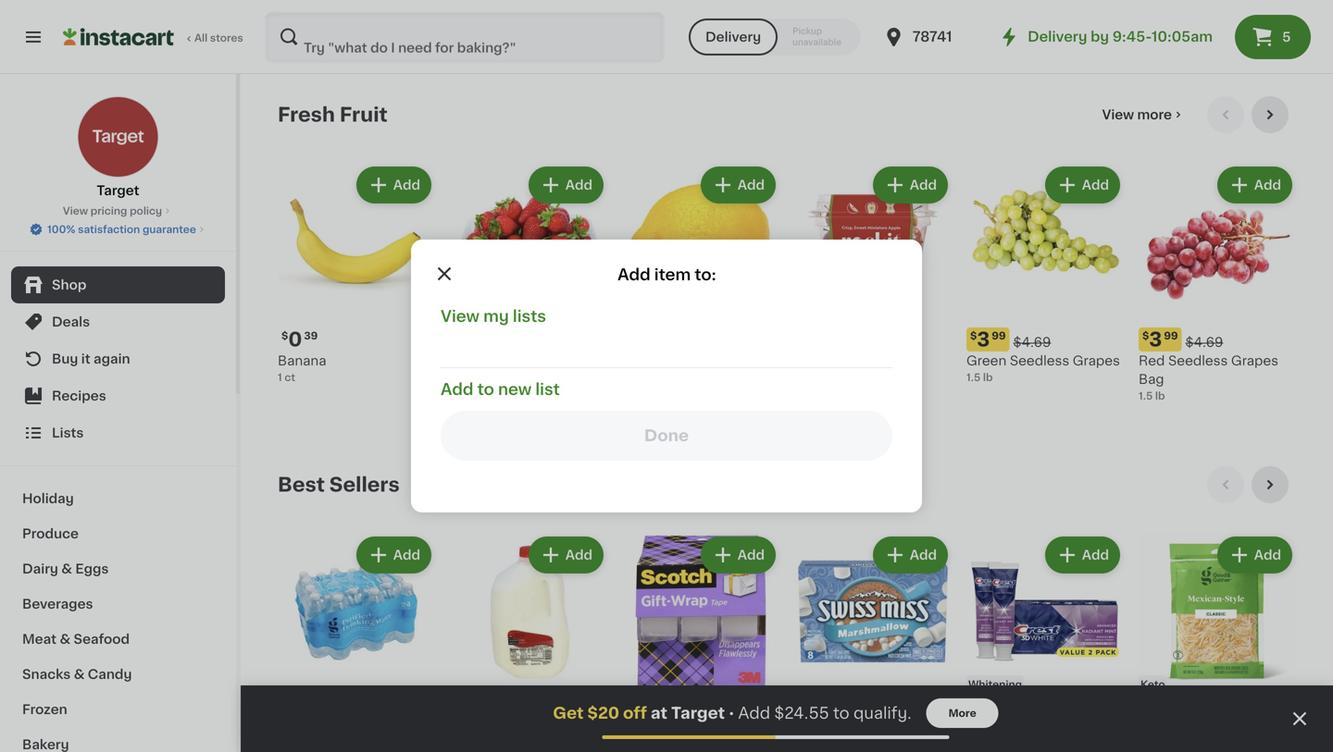 Task type: vqa. For each thing, say whether or not it's contained in the screenshot.
View pricing policy
yes



Task type: locate. For each thing, give the bounding box(es) containing it.
it
[[81, 353, 90, 366]]

None search field
[[265, 11, 665, 63]]

0 horizontal spatial $3.99 original price: $4.69 element
[[967, 328, 1124, 352]]

mix
[[868, 744, 891, 753]]

my
[[484, 309, 509, 325]]

beverages
[[22, 598, 93, 611]]

1 $4.69 from the left
[[1014, 336, 1051, 349]]

2 horizontal spatial view
[[1102, 108, 1135, 121]]

to right oz
[[477, 382, 494, 398]]

99 inside $ 2 99
[[819, 701, 834, 712]]

0 horizontal spatial seedless
[[1010, 355, 1070, 368]]

market pantry whole vitamin d milk button
[[450, 533, 607, 753]]

satisfaction
[[78, 225, 140, 235]]

lemon
[[622, 355, 667, 368]]

grapes
[[1073, 355, 1120, 368], [1232, 355, 1279, 368]]

100% satisfaction guarantee
[[47, 225, 196, 235]]

$ for 0
[[282, 331, 288, 341]]

advanced
[[967, 744, 1032, 753]]

lb down bag
[[1156, 391, 1165, 401]]

& for dairy
[[61, 563, 72, 576]]

2 item carousel region from the top
[[278, 467, 1296, 753]]

1 3 from the left
[[977, 330, 990, 350]]

delivery for delivery by 9:45-10:05am
[[1028, 30, 1088, 44]]

list
[[536, 382, 560, 398]]

0 vertical spatial to
[[477, 382, 494, 398]]

2 vertical spatial view
[[441, 309, 480, 325]]

1 vertical spatial &
[[60, 633, 70, 646]]

sponsored badge image
[[795, 404, 851, 414]]

whitening
[[969, 680, 1022, 690]]

main content containing fresh fruit
[[241, 74, 1334, 753]]

1 vertical spatial target
[[671, 706, 725, 722]]

view for view more
[[1102, 108, 1135, 121]]

add
[[393, 179, 420, 192], [566, 179, 593, 192], [738, 179, 765, 192], [910, 179, 937, 192], [1082, 179, 1109, 192], [1255, 179, 1282, 192], [618, 267, 651, 283], [441, 382, 474, 398], [393, 549, 420, 562], [566, 549, 593, 562], [738, 549, 765, 562], [910, 549, 937, 562], [1082, 549, 1109, 562], [1255, 549, 1282, 562], [738, 706, 771, 722]]

apple
[[840, 355, 878, 368]]

0 horizontal spatial grapes
[[1073, 355, 1120, 368]]

3
[[977, 330, 990, 350], [1150, 330, 1162, 350]]

0 horizontal spatial view
[[63, 206, 88, 216]]

1 horizontal spatial $3.99 original price: $4.69 element
[[1139, 328, 1296, 352]]

& left candy
[[74, 669, 85, 682]]

view inside list_add_items dialog
[[441, 309, 480, 325]]

product group
[[278, 163, 435, 385], [450, 163, 607, 404], [622, 163, 780, 370], [795, 163, 952, 419], [967, 163, 1124, 385], [1139, 163, 1296, 404], [278, 533, 435, 753], [450, 533, 607, 753], [622, 533, 780, 753], [795, 533, 952, 753], [967, 533, 1124, 753], [1139, 533, 1296, 753]]

1 horizontal spatial to
[[833, 706, 850, 722]]

1.5 inside $ 3 99 $4.69 red seedless grapes bag 1.5 lb
[[1139, 391, 1153, 401]]

product group containing 9
[[967, 533, 1124, 753]]

1.5 down bag
[[1139, 391, 1153, 401]]

best sellers
[[278, 476, 400, 495]]

$ inside $ 0 39
[[282, 331, 288, 341]]

grapes inside $ 3 99 $4.69 red seedless grapes bag 1.5 lb
[[1232, 355, 1279, 368]]

3 for red seedless grapes bag
[[1150, 330, 1162, 350]]

$ right $20
[[626, 701, 633, 712]]

lists
[[52, 427, 84, 440]]

99 inside $ 3 99
[[992, 331, 1006, 341]]

$ left 39
[[282, 331, 288, 341]]

vitamin
[[450, 744, 499, 753]]

1 seedless from the left
[[1010, 355, 1070, 368]]

1 horizontal spatial 1.5
[[1139, 391, 1153, 401]]

0 horizontal spatial target
[[97, 184, 139, 197]]

0 vertical spatial item carousel region
[[278, 96, 1296, 452]]

$ inside $ 2 99
[[798, 701, 805, 712]]

$ up swiss
[[798, 701, 805, 712]]

rockit apple button
[[795, 163, 952, 402]]

1 horizontal spatial delivery
[[1028, 30, 1088, 44]]

$ for 4
[[626, 701, 633, 712]]

0 vertical spatial 1.5
[[967, 373, 981, 383]]

1 horizontal spatial $4.69
[[1186, 336, 1224, 349]]

delivery by 9:45-10:05am link
[[998, 26, 1213, 48]]

99 for 4
[[648, 701, 663, 712]]

fresh fruit
[[278, 105, 388, 125]]

keto button
[[1139, 533, 1296, 753]]

green seedless grapes 1.5 lb
[[967, 355, 1120, 383]]

$ inside $ 4 99
[[626, 701, 633, 712]]

99 right 2
[[819, 701, 834, 712]]

pricing
[[90, 206, 127, 216]]

1 vertical spatial view
[[63, 206, 88, 216]]

$3.99 original price: $4.69 element up green seedless grapes 1.5 lb
[[967, 328, 1124, 352]]

product group containing 2
[[795, 533, 952, 753]]

0 horizontal spatial to
[[477, 382, 494, 398]]

seedless right red
[[1169, 355, 1228, 368]]

candy
[[88, 669, 132, 682]]

2 grapes from the left
[[1232, 355, 1279, 368]]

$3.99 original price: $4.69 element up red
[[1139, 328, 1296, 352]]

$2.79 element
[[1139, 698, 1296, 722]]

add to new list
[[441, 382, 560, 398]]

3 up 'green'
[[977, 330, 990, 350]]

3 up red
[[1150, 330, 1162, 350]]

scotch tape, gift-wrap
[[622, 725, 774, 738]]

$ 3 99
[[970, 330, 1006, 350]]

2 vertical spatial &
[[74, 669, 85, 682]]

fraises
[[522, 355, 568, 368]]

item carousel region
[[278, 96, 1296, 452], [278, 467, 1296, 753]]

view more
[[1102, 108, 1172, 121]]

99 inside $ 4 99
[[648, 701, 663, 712]]

0 vertical spatial lb
[[983, 373, 993, 383]]

$3.99 original price: $4.69 element
[[967, 328, 1124, 352], [1139, 328, 1296, 352]]

0 horizontal spatial delivery
[[706, 31, 761, 44]]

2 $3.99 original price: $4.69 element from the left
[[1139, 328, 1296, 352]]

grapes inside green seedless grapes 1.5 lb
[[1073, 355, 1120, 368]]

1 horizontal spatial 3
[[1150, 330, 1162, 350]]

beverages link
[[11, 587, 225, 622]]

& left eggs
[[61, 563, 72, 576]]

all stores link
[[63, 11, 244, 63]]

again
[[94, 353, 130, 366]]

9:45-
[[1113, 30, 1152, 44]]

add button
[[358, 169, 430, 202], [530, 169, 602, 202], [703, 169, 774, 202], [875, 169, 946, 202], [1047, 169, 1119, 202], [1219, 169, 1291, 202], [358, 539, 430, 572], [530, 539, 602, 572], [703, 539, 774, 572], [875, 539, 946, 572], [1047, 539, 1119, 572], [1219, 539, 1291, 572]]

$3.99 original price: $4.69 element for seedless
[[967, 328, 1124, 352]]

$3.89 element
[[450, 698, 607, 722]]

0
[[288, 330, 302, 350]]

buy it again
[[52, 353, 130, 366]]

1 item carousel region from the top
[[278, 96, 1296, 452]]

bakery
[[22, 739, 69, 752]]

0 vertical spatial view
[[1102, 108, 1135, 121]]

$ for 3
[[970, 331, 977, 341]]

99 inside $ 9 99
[[993, 701, 1007, 712]]

seedless right 'green'
[[1010, 355, 1070, 368]]

product group containing 4
[[622, 533, 780, 753]]

99 up 'green'
[[992, 331, 1006, 341]]

green
[[967, 355, 1007, 368]]

add item to:
[[618, 267, 716, 283]]

product group containing 0
[[278, 163, 435, 385]]

off
[[623, 706, 647, 722]]

d
[[502, 744, 513, 753]]

more
[[1138, 108, 1172, 121]]

$ 2 99
[[798, 701, 834, 720]]

buy
[[52, 353, 78, 366]]

lb
[[983, 373, 993, 383], [1156, 391, 1165, 401]]

to:
[[695, 267, 716, 283]]

$ inside $ 3 99 $4.69 red seedless grapes bag 1.5 lb
[[1143, 331, 1150, 341]]

view inside popup button
[[1102, 108, 1135, 121]]

1 horizontal spatial view
[[441, 309, 480, 325]]

delivery inside delivery by 9:45-10:05am link
[[1028, 30, 1088, 44]]

meat & seafood link
[[11, 622, 225, 657]]

2 seedless from the left
[[1169, 355, 1228, 368]]

1 horizontal spatial grapes
[[1232, 355, 1279, 368]]

0 horizontal spatial $4.69
[[1014, 336, 1051, 349]]

add to new list link
[[441, 382, 560, 398]]

99 up red
[[1164, 331, 1178, 341]]

delivery by 9:45-10:05am
[[1028, 30, 1213, 44]]

1 $3.99 original price: $4.69 element from the left
[[967, 328, 1124, 352]]

produce link
[[11, 517, 225, 552]]

target link
[[77, 96, 159, 200]]

0 vertical spatial &
[[61, 563, 72, 576]]

lb inside $ 3 99 $4.69 red seedless grapes bag 1.5 lb
[[1156, 391, 1165, 401]]

2 3 from the left
[[1150, 330, 1162, 350]]

lemon button
[[622, 163, 780, 370]]

tape,
[[672, 725, 706, 738]]

99
[[992, 331, 1006, 341], [1164, 331, 1178, 341], [648, 701, 663, 712], [819, 701, 834, 712], [993, 701, 1007, 712]]

1 vertical spatial lb
[[1156, 391, 1165, 401]]

99 for 9
[[993, 701, 1007, 712]]

0 horizontal spatial 1.5
[[967, 373, 981, 383]]

3d
[[1006, 725, 1025, 738]]

seedless inside green seedless grapes 1.5 lb
[[1010, 355, 1070, 368]]

& for snacks
[[74, 669, 85, 682]]

1.5 down 'green'
[[967, 373, 981, 383]]

dairy & eggs
[[22, 563, 109, 576]]

100%
[[47, 225, 75, 235]]

& right meat
[[60, 633, 70, 646]]

39
[[304, 331, 318, 341]]

99 right 4
[[648, 701, 663, 712]]

sellers
[[329, 476, 400, 495]]

to up 'miss'
[[833, 706, 850, 722]]

99 right 9
[[993, 701, 1007, 712]]

1 vertical spatial 1.5
[[1139, 391, 1153, 401]]

1 grapes from the left
[[1073, 355, 1120, 368]]

target up 'scotch tape, gift-wrap'
[[671, 706, 725, 722]]

$ inside $ 3 99
[[970, 331, 977, 341]]

view up 100%
[[63, 206, 88, 216]]

get $20 off at target • add $24.55 to qualify.
[[553, 706, 912, 722]]

0 horizontal spatial 3
[[977, 330, 990, 350]]

qualify.
[[854, 706, 912, 722]]

0 vertical spatial target
[[97, 184, 139, 197]]

78741 button
[[883, 11, 994, 63]]

produce
[[22, 528, 79, 541]]

78741
[[913, 30, 952, 44]]

add inside treatment tracker modal "dialog"
[[738, 706, 771, 722]]

delivery inside the delivery button
[[706, 31, 761, 44]]

snacks & candy link
[[11, 657, 225, 693]]

view
[[1102, 108, 1135, 121], [63, 206, 88, 216], [441, 309, 480, 325]]

0 horizontal spatial lb
[[983, 373, 993, 383]]

$
[[282, 331, 288, 341], [970, 331, 977, 341], [1143, 331, 1150, 341], [626, 701, 633, 712], [798, 701, 805, 712], [970, 701, 977, 712]]

view pricing policy link
[[63, 204, 173, 219]]

1 vertical spatial item carousel region
[[278, 467, 1296, 753]]

seedless inside $ 3 99 $4.69 red seedless grapes bag 1.5 lb
[[1169, 355, 1228, 368]]

dairy
[[22, 563, 58, 576]]

$ up 'green'
[[970, 331, 977, 341]]

1 horizontal spatial lb
[[1156, 391, 1165, 401]]

fresh
[[278, 105, 335, 125]]

holiday link
[[11, 482, 225, 517]]

treatment tracker modal dialog
[[241, 686, 1334, 753]]

5
[[1283, 31, 1291, 44]]

$20
[[588, 706, 620, 722]]

market pantry whole vitamin d milk
[[450, 725, 585, 753]]

lb down 'green'
[[983, 373, 993, 383]]

buy it again link
[[11, 341, 225, 378]]

to inside list_add_items dialog
[[477, 382, 494, 398]]

main content
[[241, 74, 1334, 753]]

view left more
[[1102, 108, 1135, 121]]

$ up red
[[1143, 331, 1150, 341]]

1 horizontal spatial seedless
[[1169, 355, 1228, 368]]

&
[[61, 563, 72, 576], [60, 633, 70, 646], [74, 669, 85, 682]]

bakery link
[[11, 728, 225, 753]]

3 inside $ 3 99 $4.69 red seedless grapes bag 1.5 lb
[[1150, 330, 1162, 350]]

100% satisfaction guarantee button
[[29, 219, 207, 237]]

2 $4.69 from the left
[[1186, 336, 1224, 349]]

$ inside $ 9 99
[[970, 701, 977, 712]]

99 inside $ 3 99 $4.69 red seedless grapes bag 1.5 lb
[[1164, 331, 1178, 341]]

1 vertical spatial to
[[833, 706, 850, 722]]

target up "view pricing policy" link
[[97, 184, 139, 197]]

1 horizontal spatial target
[[671, 706, 725, 722]]

view left my
[[441, 309, 480, 325]]

99 for 2
[[819, 701, 834, 712]]

$ up 'crest' on the bottom of page
[[970, 701, 977, 712]]

rockit
[[795, 355, 836, 368]]



Task type: describe. For each thing, give the bounding box(es) containing it.
$ 9 99
[[970, 701, 1007, 720]]

dairy & eggs link
[[11, 552, 225, 587]]

policy
[[130, 206, 162, 216]]

swiss
[[795, 725, 832, 738]]

radiant
[[1036, 744, 1086, 753]]

best
[[278, 476, 325, 495]]

1.5 inside green seedless grapes 1.5 lb
[[967, 373, 981, 383]]

snacks & candy
[[22, 669, 132, 682]]

lists
[[513, 309, 546, 325]]

milk
[[516, 744, 542, 753]]

guarantee
[[143, 225, 196, 235]]

10:05am
[[1152, 30, 1213, 44]]

delivery for delivery
[[706, 31, 761, 44]]

red
[[1139, 355, 1165, 368]]

frozen
[[22, 704, 67, 717]]

item carousel region containing fresh fruit
[[278, 96, 1296, 452]]

meat & seafood
[[22, 633, 130, 646]]

$ for 9
[[970, 701, 977, 712]]

fruit
[[340, 105, 388, 125]]

chocolate
[[869, 725, 936, 738]]

get
[[553, 706, 584, 722]]

target inside treatment tracker modal "dialog"
[[671, 706, 725, 722]]

rockit apple
[[795, 355, 878, 368]]

$ 4 99
[[626, 701, 663, 720]]

market
[[450, 725, 495, 738]]

beachside fraises strawberries 16 oz container
[[450, 355, 568, 401]]

delivery button
[[689, 19, 778, 56]]

& for meat
[[60, 633, 70, 646]]

lb inside green seedless grapes 1.5 lb
[[983, 373, 993, 383]]

snacks
[[22, 669, 71, 682]]

recipes link
[[11, 378, 225, 415]]

view pricing policy
[[63, 206, 162, 216]]

pantry
[[499, 725, 541, 738]]

frozen link
[[11, 693, 225, 728]]

strawberries
[[450, 373, 532, 386]]

16
[[450, 391, 461, 401]]

wrap
[[740, 725, 774, 738]]

instacart logo image
[[63, 26, 174, 48]]

deals link
[[11, 304, 225, 341]]

$ for red seedless grapes bag
[[1143, 331, 1150, 341]]

hot
[[795, 744, 819, 753]]

view my lists
[[441, 309, 546, 325]]

view for view my lists
[[441, 309, 480, 325]]

gift-
[[710, 725, 740, 738]]

$24.55
[[775, 706, 829, 722]]

eggs
[[75, 563, 109, 576]]

container
[[478, 391, 529, 401]]

new
[[498, 382, 532, 398]]

$ for 2
[[798, 701, 805, 712]]

$9.99 element
[[795, 328, 952, 352]]

more
[[949, 709, 977, 719]]

banana 1 ct
[[278, 355, 326, 383]]

recipes
[[52, 390, 106, 403]]

shop link
[[11, 267, 225, 304]]

lists link
[[11, 415, 225, 452]]

$4.69 inside $ 3 99 $4.69 red seedless grapes bag 1.5 lb
[[1186, 336, 1224, 349]]

whole
[[544, 725, 585, 738]]

keto
[[1141, 680, 1166, 690]]

view for view pricing policy
[[63, 206, 88, 216]]

item
[[655, 267, 691, 283]]

oz
[[464, 391, 476, 401]]

99 for red seedless grapes bag
[[1164, 331, 1178, 341]]

banana
[[278, 355, 326, 368]]

miss
[[835, 725, 865, 738]]

meat
[[22, 633, 57, 646]]

list_add_items dialog
[[411, 240, 922, 513]]

9
[[977, 701, 991, 720]]

view my lists link
[[441, 309, 546, 325]]

bag
[[1139, 373, 1165, 386]]

$3.99 original price: $4.69 element for 3
[[1139, 328, 1296, 352]]

$ 3 99 $4.69 red seedless grapes bag 1.5 lb
[[1139, 330, 1279, 401]]

cocoa
[[822, 744, 865, 753]]

scotch
[[622, 725, 669, 738]]

99 for 3
[[992, 331, 1006, 341]]

item carousel region containing best sellers
[[278, 467, 1296, 753]]

view more button
[[1095, 96, 1193, 133]]

target logo image
[[77, 96, 159, 178]]

$ 0 39
[[282, 330, 318, 350]]

4
[[633, 701, 647, 720]]

swiss miss chocolate hot cocoa mix wit
[[795, 725, 936, 753]]

at
[[651, 706, 668, 722]]

all stores
[[194, 33, 243, 43]]

by
[[1091, 30, 1109, 44]]

service type group
[[689, 19, 861, 56]]

crest 3d white advanced radiant mint
[[967, 725, 1122, 753]]

3 for 3
[[977, 330, 990, 350]]

to inside treatment tracker modal "dialog"
[[833, 706, 850, 722]]



